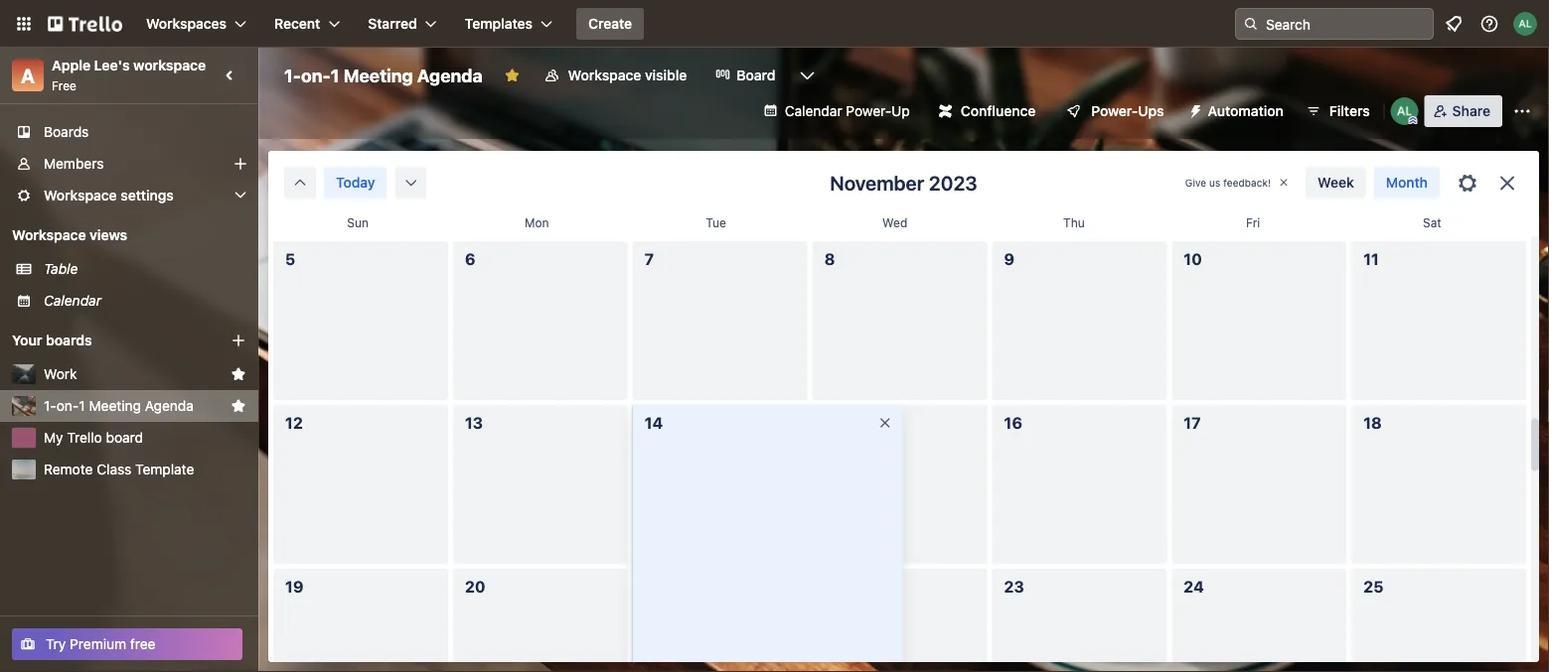 Task type: vqa. For each thing, say whether or not it's contained in the screenshot.
Jeremy Miller's workspace Free
no



Task type: locate. For each thing, give the bounding box(es) containing it.
trello
[[67, 430, 102, 446]]

2 horizontal spatial sm image
[[1180, 95, 1208, 123]]

starred
[[368, 15, 417, 32]]

1 vertical spatial meeting
[[89, 398, 141, 414]]

calendar
[[785, 103, 842, 119], [44, 293, 101, 309]]

workspaces
[[146, 15, 227, 32]]

16
[[1004, 414, 1023, 433]]

fri
[[1246, 216, 1260, 230]]

workspace inside button
[[568, 67, 641, 83]]

1 horizontal spatial 1
[[331, 65, 339, 86]]

starred icon image
[[231, 367, 246, 383], [231, 399, 246, 414]]

0 horizontal spatial agenda
[[145, 398, 194, 414]]

0 horizontal spatial apple lee (applelee29) image
[[1391, 97, 1419, 125]]

1 starred icon image from the top
[[231, 367, 246, 383]]

starred icon image left 12
[[231, 399, 246, 414]]

workspace down create button at the top left
[[568, 67, 641, 83]]

templates button
[[453, 8, 565, 40]]

confluence icon image
[[939, 104, 953, 118]]

1- down recent
[[284, 65, 301, 86]]

sm image
[[1180, 95, 1208, 123], [290, 173, 310, 193], [401, 173, 421, 193]]

free
[[130, 637, 156, 653]]

automation
[[1208, 103, 1284, 119]]

board
[[106, 430, 143, 446]]

meeting
[[343, 65, 413, 86], [89, 398, 141, 414]]

1 horizontal spatial agenda
[[417, 65, 483, 86]]

share
[[1453, 103, 1491, 119]]

table
[[44, 261, 78, 277]]

1 horizontal spatial on-
[[301, 65, 331, 86]]

0 vertical spatial meeting
[[343, 65, 413, 86]]

workspace for workspace views
[[12, 227, 86, 243]]

1 horizontal spatial power-
[[1092, 103, 1138, 119]]

share button
[[1425, 95, 1503, 127]]

table link
[[44, 259, 246, 279]]

0 vertical spatial calendar
[[785, 103, 842, 119]]

0 horizontal spatial calendar
[[44, 293, 101, 309]]

1- up my
[[44, 398, 56, 414]]

1-on-1 meeting agenda up board
[[44, 398, 194, 414]]

my trello board link
[[44, 428, 246, 448]]

power-
[[846, 103, 892, 119], [1092, 103, 1138, 119]]

agenda left star or unstar board icon
[[417, 65, 483, 86]]

november 2023
[[830, 171, 978, 194]]

on- down work at the bottom of the page
[[56, 398, 79, 414]]

back to home image
[[48, 8, 122, 40]]

power- inside button
[[1092, 103, 1138, 119]]

1 horizontal spatial meeting
[[343, 65, 413, 86]]

create
[[588, 15, 632, 32]]

give us feedback!
[[1185, 177, 1271, 188]]

2 power- from the left
[[1092, 103, 1138, 119]]

0 horizontal spatial 1-on-1 meeting agenda
[[44, 398, 194, 414]]

meeting down starred
[[343, 65, 413, 86]]

work button
[[44, 365, 223, 385]]

1 up trello
[[79, 398, 85, 414]]

1 vertical spatial on-
[[56, 398, 79, 414]]

this member is an admin of this board. image
[[1409, 116, 1418, 125]]

0 vertical spatial on-
[[301, 65, 331, 86]]

1 horizontal spatial calendar
[[785, 103, 842, 119]]

14
[[645, 414, 663, 433]]

board
[[737, 67, 776, 83]]

workspace up the table
[[12, 227, 86, 243]]

0 vertical spatial 1-
[[284, 65, 301, 86]]

7
[[645, 250, 654, 269]]

agenda up my trello board "link"
[[145, 398, 194, 414]]

0 horizontal spatial 1
[[79, 398, 85, 414]]

0 vertical spatial workspace
[[568, 67, 641, 83]]

1- inside text box
[[284, 65, 301, 86]]

1 vertical spatial workspace
[[44, 187, 117, 204]]

calendar power-up link
[[751, 95, 922, 127]]

workspace down members
[[44, 187, 117, 204]]

0 vertical spatial apple lee (applelee29) image
[[1514, 12, 1537, 36]]

1-on-1 meeting agenda down starred
[[284, 65, 483, 86]]

1 vertical spatial calendar
[[44, 293, 101, 309]]

2 starred icon image from the top
[[231, 399, 246, 414]]

2023
[[929, 171, 978, 194]]

0 vertical spatial 1
[[331, 65, 339, 86]]

templates
[[465, 15, 533, 32]]

1
[[331, 65, 339, 86], [79, 398, 85, 414]]

agenda
[[417, 65, 483, 86], [145, 398, 194, 414]]

meeting inside text box
[[343, 65, 413, 86]]

0 horizontal spatial meeting
[[89, 398, 141, 414]]

apple lee (applelee29) image right open information menu icon
[[1514, 12, 1537, 36]]

calendar down the table
[[44, 293, 101, 309]]

1 vertical spatial starred icon image
[[231, 399, 246, 414]]

20
[[465, 578, 485, 597]]

apple lee (applelee29) image
[[1514, 12, 1537, 36], [1391, 97, 1419, 125]]

workspace navigation collapse icon image
[[217, 62, 244, 89]]

class
[[97, 462, 132, 478]]

your
[[12, 332, 42, 349]]

1 vertical spatial apple lee (applelee29) image
[[1391, 97, 1419, 125]]

0 notifications image
[[1442, 12, 1466, 36]]

0 horizontal spatial power-
[[846, 103, 892, 119]]

0 vertical spatial starred icon image
[[231, 367, 246, 383]]

Search field
[[1259, 9, 1433, 39]]

1 down the recent popup button
[[331, 65, 339, 86]]

on- down the recent popup button
[[301, 65, 331, 86]]

search image
[[1243, 16, 1259, 32]]

1 vertical spatial agenda
[[145, 398, 194, 414]]

0 vertical spatial 1-on-1 meeting agenda
[[284, 65, 483, 86]]

a link
[[12, 60, 44, 91]]

workspace
[[568, 67, 641, 83], [44, 187, 117, 204], [12, 227, 86, 243]]

workspace
[[133, 57, 206, 74]]

1 horizontal spatial 1-on-1 meeting agenda
[[284, 65, 483, 86]]

on-
[[301, 65, 331, 86], [56, 398, 79, 414]]

members
[[44, 156, 104, 172]]

on- inside 'button'
[[56, 398, 79, 414]]

show menu image
[[1513, 101, 1532, 121]]

1 vertical spatial 1-
[[44, 398, 56, 414]]

workspaces button
[[134, 8, 258, 40]]

create button
[[576, 8, 644, 40]]

2 vertical spatial workspace
[[12, 227, 86, 243]]

0 horizontal spatial 1-
[[44, 398, 56, 414]]

workspace inside 'popup button'
[[44, 187, 117, 204]]

1-on-1 meeting agenda button
[[44, 397, 223, 416]]

10
[[1184, 250, 1202, 269]]

remote
[[44, 462, 93, 478]]

give us feedback! link
[[1185, 177, 1271, 188]]

0 horizontal spatial sm image
[[290, 173, 310, 193]]

automation button
[[1180, 95, 1296, 127]]

boards
[[44, 124, 89, 140]]

ups
[[1138, 103, 1164, 119]]

12
[[285, 414, 303, 433]]

filters button
[[1300, 95, 1376, 127]]

primary element
[[0, 0, 1549, 48]]

calendar power-up
[[785, 103, 910, 119]]

free
[[52, 79, 77, 92]]

1 horizontal spatial 1-
[[284, 65, 301, 86]]

0 horizontal spatial on-
[[56, 398, 79, 414]]

wed
[[883, 216, 908, 230]]

1-on-1 meeting agenda
[[284, 65, 483, 86], [44, 398, 194, 414]]

apple lee (applelee29) image right filters in the top right of the page
[[1391, 97, 1419, 125]]

open information menu image
[[1480, 14, 1500, 34]]

meeting up board
[[89, 398, 141, 414]]

1-
[[284, 65, 301, 86], [44, 398, 56, 414]]

try premium free button
[[12, 629, 242, 661]]

0 vertical spatial agenda
[[417, 65, 483, 86]]

apple
[[52, 57, 91, 74]]

starred icon image down "add board" 'icon'
[[231, 367, 246, 383]]

1-on-1 meeting agenda inside text box
[[284, 65, 483, 86]]

1 vertical spatial 1
[[79, 398, 85, 414]]

starred icon image for 1-on-1 meeting agenda
[[231, 399, 246, 414]]

23
[[1004, 578, 1024, 597]]

calendar down customize views 'image'
[[785, 103, 842, 119]]

your boards
[[12, 332, 92, 349]]

19
[[285, 578, 304, 597]]

1 vertical spatial 1-on-1 meeting agenda
[[44, 398, 194, 414]]

template
[[135, 462, 194, 478]]

11
[[1364, 250, 1379, 269]]

lee's
[[94, 57, 130, 74]]



Task type: describe. For each thing, give the bounding box(es) containing it.
1 horizontal spatial sm image
[[401, 173, 421, 193]]

25
[[1364, 578, 1384, 597]]

1 power- from the left
[[846, 103, 892, 119]]

your boards with 4 items element
[[12, 329, 201, 353]]

tue
[[706, 216, 726, 230]]

13
[[465, 414, 483, 433]]

us
[[1210, 177, 1221, 188]]

1 inside 1-on-1 meeting agenda 'button'
[[79, 398, 85, 414]]

my trello board
[[44, 430, 143, 446]]

18
[[1364, 414, 1382, 433]]

star or unstar board image
[[505, 68, 520, 83]]

power-ups
[[1092, 103, 1164, 119]]

starred button
[[356, 8, 449, 40]]

1-on-1 meeting agenda inside 'button'
[[44, 398, 194, 414]]

work
[[44, 366, 77, 383]]

agenda inside text box
[[417, 65, 483, 86]]

9
[[1004, 250, 1015, 269]]

meeting inside 'button'
[[89, 398, 141, 414]]

workspace for workspace visible
[[568, 67, 641, 83]]

boards link
[[0, 116, 258, 148]]

calendar for calendar
[[44, 293, 101, 309]]

feedback!
[[1224, 177, 1271, 188]]

5
[[285, 250, 295, 269]]

Board name text field
[[274, 60, 493, 91]]

week button
[[1306, 167, 1366, 199]]

week
[[1318, 174, 1354, 191]]

members link
[[0, 148, 258, 180]]

board link
[[703, 60, 788, 91]]

sat
[[1423, 216, 1442, 230]]

apple lee's workspace link
[[52, 57, 206, 74]]

17
[[1184, 414, 1201, 433]]

give
[[1185, 177, 1207, 188]]

workspace visible
[[568, 67, 687, 83]]

power-ups button
[[1052, 95, 1176, 127]]

try premium free
[[46, 637, 156, 653]]

switch to… image
[[14, 14, 34, 34]]

1 horizontal spatial apple lee (applelee29) image
[[1514, 12, 1537, 36]]

workspace for workspace settings
[[44, 187, 117, 204]]

remote class template
[[44, 462, 194, 478]]

remote class template link
[[44, 460, 246, 480]]

november
[[830, 171, 924, 194]]

1 inside 1-on-1 meeting agenda text box
[[331, 65, 339, 86]]

workspace settings
[[44, 187, 174, 204]]

recent
[[274, 15, 320, 32]]

workspace visible button
[[532, 60, 699, 91]]

mon
[[525, 216, 549, 230]]

boards
[[46, 332, 92, 349]]

visible
[[645, 67, 687, 83]]

6
[[465, 250, 476, 269]]

starred icon image for work
[[231, 367, 246, 383]]

calendar for calendar power-up
[[785, 103, 842, 119]]

1- inside 'button'
[[44, 398, 56, 414]]

customize views image
[[798, 66, 817, 85]]

recent button
[[262, 8, 352, 40]]

confluence button
[[927, 95, 1048, 127]]

a
[[21, 64, 35, 87]]

sun
[[347, 216, 369, 230]]

try
[[46, 637, 66, 653]]

filters
[[1329, 103, 1370, 119]]

calendar link
[[44, 291, 246, 311]]

views
[[90, 227, 127, 243]]

premium
[[70, 637, 126, 653]]

thu
[[1063, 216, 1085, 230]]

settings
[[121, 187, 174, 204]]

workspace settings button
[[0, 180, 258, 212]]

workspace views
[[12, 227, 127, 243]]

on- inside text box
[[301, 65, 331, 86]]

apple lee's workspace free
[[52, 57, 206, 92]]

sm image inside "automation" button
[[1180, 95, 1208, 123]]

24
[[1184, 578, 1204, 597]]

add board image
[[231, 333, 246, 349]]

confluence
[[961, 103, 1036, 119]]

8
[[824, 250, 835, 269]]

up
[[892, 103, 910, 119]]

agenda inside 'button'
[[145, 398, 194, 414]]

my
[[44, 430, 63, 446]]



